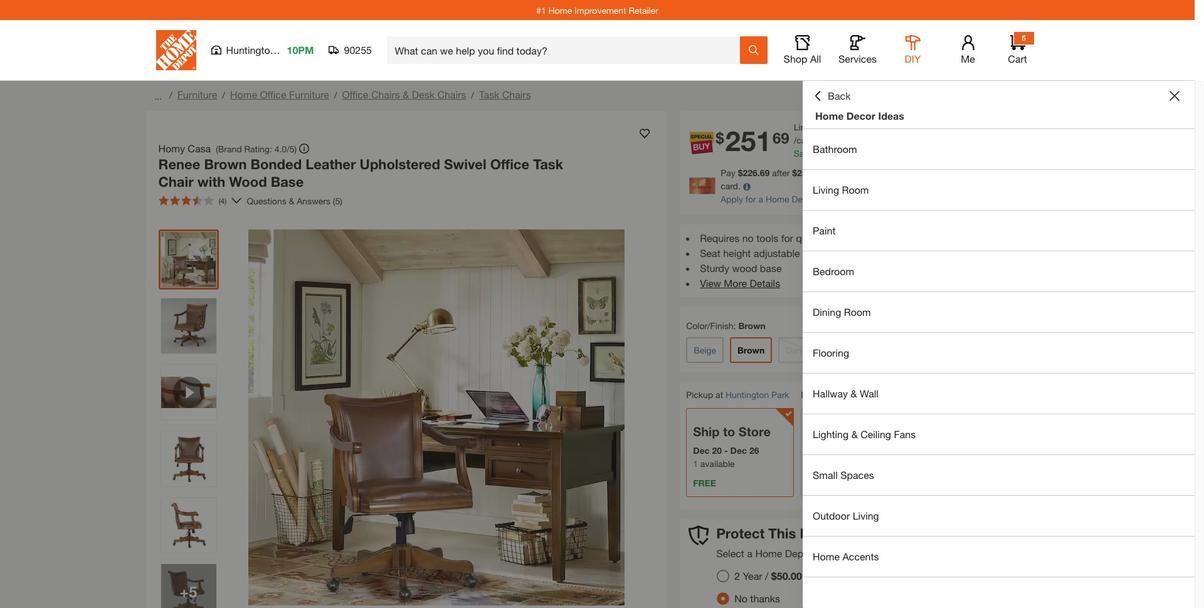 Task type: vqa. For each thing, say whether or not it's contained in the screenshot.
251
yes



Task type: describe. For each thing, give the bounding box(es) containing it.
assembly
[[867, 232, 909, 244]]

home inside '... / furniture / home office furniture / office chairs & desk chairs / task chairs'
[[230, 88, 257, 100]]

5
[[1022, 33, 1026, 43]]

decor
[[847, 110, 876, 122]]

lighting
[[813, 428, 849, 440]]

1 vertical spatial 25
[[797, 167, 807, 178]]

ship
[[693, 425, 720, 439]]

color/finish
[[686, 321, 734, 331]]

beige button
[[686, 337, 724, 363]]

$ up 160
[[824, 135, 829, 146]]

feedback link image
[[1187, 212, 1204, 280]]

adjustable
[[754, 247, 800, 259]]

services button
[[838, 35, 878, 65]]

1 furniture from the left
[[177, 88, 217, 100]]

dining
[[813, 306, 841, 318]]

per
[[828, 122, 840, 132]]

improvement
[[575, 5, 626, 15]]

renee brown bonded leather upholstered swivel office task chair with wood base
[[158, 156, 563, 190]]

huntington park button
[[726, 390, 789, 400]]

1 vertical spatial brown
[[739, 321, 766, 331]]

/ right ... button
[[169, 90, 172, 100]]

limit
[[794, 122, 813, 132]]

0 horizontal spatial .
[[835, 148, 838, 159]]

brown button
[[730, 337, 772, 363]]

me
[[961, 53, 975, 65]]

bedroom
[[813, 265, 854, 277]]

90255 link
[[852, 389, 877, 402]]

task inside renee brown bonded leather upholstered swivel office task chair with wood base
[[533, 156, 563, 172]]

spaces
[[841, 469, 874, 481]]

& for questions & answers (5)
[[289, 195, 294, 206]]

apply now image
[[689, 178, 721, 194]]

leather
[[306, 156, 356, 172]]

living room
[[813, 184, 869, 196]]

card.
[[721, 181, 741, 191]]

tools
[[757, 232, 779, 244]]

shop
[[784, 53, 808, 65]]

251
[[725, 125, 771, 158]]

apply
[[721, 194, 743, 204]]

outdoor
[[813, 510, 850, 522]]

pay
[[721, 167, 736, 178]]

outdoor living
[[813, 510, 879, 522]]

renee
[[158, 156, 200, 172]]

delivery friday, dec 22
[[808, 425, 867, 456]]

1
[[693, 458, 698, 469]]

39
[[852, 148, 862, 159]]

wood
[[732, 262, 757, 274]]

pickup
[[686, 390, 713, 400]]

0 vertical spatial depot
[[792, 194, 816, 204]]

94
[[846, 135, 856, 146]]

quick
[[796, 232, 821, 244]]

homy casa
[[158, 142, 211, 154]]

dec inside delivery friday, dec 22
[[839, 445, 855, 456]]

pickup at huntington park
[[686, 390, 789, 400]]

upon
[[947, 167, 967, 178]]

free for to
[[693, 478, 716, 489]]

task chairs link
[[479, 88, 531, 100]]

/ down 90255 button
[[334, 90, 337, 100]]

1 horizontal spatial a
[[759, 194, 763, 204]]

20 inside limit 20 per order /carton $ 411 . 94 save $ 160 . 25 ( 39
[[815, 122, 825, 132]]

(4)
[[219, 196, 227, 206]]

save
[[794, 148, 813, 159]]

accents
[[843, 551, 879, 563]]

(5)
[[333, 195, 342, 206]]

details
[[750, 277, 780, 289]]

a inside protect this item select a home depot protection plan by allstate for:
[[747, 548, 753, 560]]

1 horizontal spatial office
[[342, 88, 368, 100]]

requires no tools for quick and easy assembly seat height adjustable sturdy wood base view more details
[[700, 232, 909, 289]]

... button
[[152, 87, 164, 105]]

25 inside limit 20 per order /carton $ 411 . 94 save $ 160 . 25 ( 39
[[838, 148, 848, 159]]

brown inside renee brown bonded leather upholstered swivel office task chair with wood base
[[204, 156, 247, 172]]

to for store
[[723, 425, 735, 439]]

free for friday,
[[808, 478, 831, 489]]

hallway
[[813, 388, 848, 400]]

homy casa link
[[158, 141, 216, 156]]

(brand
[[216, 143, 242, 154]]

for:
[[936, 548, 951, 560]]

thanks
[[750, 593, 780, 605]]

diy
[[905, 53, 921, 65]]

shop all
[[784, 53, 821, 65]]

lighting & ceiling fans
[[813, 428, 916, 440]]

$ inside "$ 251 69"
[[716, 129, 724, 147]]

2 year / $50.00
[[735, 570, 802, 582]]

shop all button
[[782, 35, 823, 65]]

bedroom link
[[803, 252, 1195, 292]]

seat
[[700, 247, 721, 259]]

requires
[[700, 232, 740, 244]]

small spaces link
[[803, 455, 1195, 496]]

/carton
[[794, 135, 822, 146]]

90255 inside button
[[344, 44, 372, 56]]

bathroom
[[813, 143, 857, 155]]

$ 251 69
[[716, 125, 789, 158]]

0 horizontal spatial office
[[260, 88, 286, 100]]

purchase
[[909, 167, 945, 178]]

to for 90255
[[842, 390, 850, 400]]

brown homy casa task chairs renee e1.1 image
[[161, 299, 216, 354]]

& for hallway & wall
[[851, 388, 857, 400]]

a inside your total qualifying purchase upon opening a new card.
[[1004, 167, 1009, 178]]

at
[[716, 390, 723, 400]]

/ right furniture link
[[222, 90, 225, 100]]

option group containing 2 year /
[[712, 565, 812, 608]]

small spaces
[[813, 469, 874, 481]]

by
[[887, 548, 898, 560]]

3 chairs from the left
[[502, 88, 531, 100]]

limit 20 per order /carton $ 411 . 94 save $ 160 . 25 ( 39
[[794, 122, 863, 159]]

1 chairs from the left
[[371, 88, 400, 100]]

1 dec from the left
[[693, 445, 710, 456]]

1 horizontal spatial .
[[844, 135, 846, 146]]

upholstered
[[360, 156, 440, 172]]

0 horizontal spatial huntington
[[226, 44, 276, 56]]

(4) button
[[153, 191, 232, 211]]

dining room link
[[803, 292, 1195, 332]]

retailer
[[629, 5, 659, 15]]

huntington park
[[226, 44, 299, 56]]

chair
[[158, 173, 194, 190]]

hallway & wall
[[813, 388, 879, 400]]

protection
[[815, 548, 861, 560]]

What can we help you find today? search field
[[395, 37, 739, 63]]

home down item
[[813, 551, 840, 563]]

more
[[724, 277, 747, 289]]



Task type: locate. For each thing, give the bounding box(es) containing it.
pay $ 226.69 after $ 25 off
[[721, 167, 827, 178]]

brown homy casa task chairs renee 4f.3 image
[[161, 498, 216, 553]]

home decor ideas
[[815, 110, 904, 122]]

2 vertical spatial a
[[747, 548, 753, 560]]

ceiling
[[861, 428, 891, 440]]

& down 'base'
[[289, 195, 294, 206]]

0 horizontal spatial living
[[813, 184, 839, 196]]

1 vertical spatial huntington
[[726, 390, 769, 400]]

card
[[861, 194, 880, 204]]

delivering to 90255
[[801, 390, 877, 401]]

brown homy casa task chairs renee 64.0 image
[[161, 232, 216, 287]]

home accents
[[813, 551, 879, 563]]

1 horizontal spatial dec
[[730, 445, 747, 456]]

10pm
[[287, 44, 314, 56]]

(
[[850, 148, 852, 159]]

20 inside ship to store dec 20 - dec 26 1 available
[[712, 445, 722, 456]]

park left the delivering
[[772, 390, 789, 400]]

living down off
[[813, 184, 839, 196]]

0 vertical spatial room
[[842, 184, 869, 196]]

90255 up '... / furniture / home office furniture / office chairs & desk chairs / task chairs'
[[344, 44, 372, 56]]

office
[[260, 88, 286, 100], [342, 88, 368, 100], [490, 156, 529, 172]]

20 left per
[[815, 122, 825, 132]]

1 vertical spatial living
[[853, 510, 879, 522]]

1 vertical spatial depot
[[785, 548, 812, 560]]

protect
[[716, 526, 765, 542]]

office down 90255 button
[[342, 88, 368, 100]]

1 vertical spatial room
[[844, 306, 871, 318]]

living inside 'link'
[[813, 184, 839, 196]]

room for dining room
[[844, 306, 871, 318]]

brown inside button
[[738, 345, 765, 356]]

226.69
[[743, 167, 770, 178]]

90255 right hallway
[[852, 390, 877, 401]]

0 vertical spatial for
[[746, 194, 756, 204]]

3 dec from the left
[[839, 445, 855, 456]]

$ left 251
[[716, 129, 724, 147]]

with
[[197, 173, 225, 190]]

0 horizontal spatial dec
[[693, 445, 710, 456]]

/ inside option group
[[765, 570, 769, 582]]

to up the - on the right of the page
[[723, 425, 735, 439]]

store
[[739, 425, 771, 439]]

0 vertical spatial huntington
[[226, 44, 276, 56]]

the home depot logo image
[[156, 30, 196, 70]]

/ left task chairs link
[[471, 90, 474, 100]]

& left 'wall'
[[851, 388, 857, 400]]

home right furniture link
[[230, 88, 257, 100]]

/
[[169, 90, 172, 100], [222, 90, 225, 100], [334, 90, 337, 100], [471, 90, 474, 100], [765, 570, 769, 582]]

small
[[813, 469, 838, 481]]

1 vertical spatial task
[[533, 156, 563, 172]]

office right swivel
[[490, 156, 529, 172]]

menu containing bathroom
[[803, 129, 1195, 578]]

room inside 'link'
[[842, 184, 869, 196]]

1 horizontal spatial for
[[781, 232, 793, 244]]

park
[[279, 44, 299, 56], [772, 390, 789, 400]]

411
[[829, 135, 844, 146]]

option group
[[712, 565, 812, 608]]

0 horizontal spatial to
[[723, 425, 735, 439]]

year
[[743, 570, 762, 582]]

/ right year
[[765, 570, 769, 582]]

select
[[716, 548, 744, 560]]

0 horizontal spatial 20
[[712, 445, 722, 456]]

cart
[[1008, 53, 1027, 65]]

& left the desk
[[403, 88, 409, 100]]

furniture down 10pm
[[289, 88, 329, 100]]

all
[[810, 53, 821, 65]]

. down order
[[844, 135, 846, 146]]

to inside delivering to 90255
[[842, 390, 850, 400]]

2 horizontal spatial a
[[1004, 167, 1009, 178]]

order
[[843, 122, 863, 132]]

sturdy
[[700, 262, 729, 274]]

2 furniture from the left
[[289, 88, 329, 100]]

90255 inside delivering to 90255
[[852, 390, 877, 401]]

item
[[800, 526, 829, 542]]

2 horizontal spatial office
[[490, 156, 529, 172]]

dec
[[693, 445, 710, 456], [730, 445, 747, 456], [839, 445, 855, 456]]

0 horizontal spatial a
[[747, 548, 753, 560]]

for up adjustable
[[781, 232, 793, 244]]

to left the 90255 link
[[842, 390, 850, 400]]

3.5 stars image
[[158, 196, 214, 206]]

$ right 'pay' on the top right of page
[[738, 167, 743, 178]]

for down "info" icon
[[746, 194, 756, 204]]

depot down off
[[792, 194, 816, 204]]

office chairs & desk chairs link
[[342, 88, 466, 100]]

1 horizontal spatial 25
[[838, 148, 848, 159]]

fans
[[894, 428, 916, 440]]

furniture
[[177, 88, 217, 100], [289, 88, 329, 100]]

1 vertical spatial for
[[781, 232, 793, 244]]

1 horizontal spatial 90255
[[852, 390, 877, 401]]

& inside '... / furniture / home office furniture / office chairs & desk chairs / task chairs'
[[403, 88, 409, 100]]

2 horizontal spatial dec
[[839, 445, 855, 456]]

0 horizontal spatial free
[[693, 478, 716, 489]]

0 vertical spatial 90255
[[344, 44, 372, 56]]

1 horizontal spatial 20
[[815, 122, 825, 132]]

off
[[809, 167, 827, 178]]

0 vertical spatial 20
[[815, 122, 825, 132]]

opening
[[970, 167, 1001, 178]]

2 chairs from the left
[[437, 88, 466, 100]]

1 vertical spatial 20
[[712, 445, 722, 456]]

wall
[[860, 388, 879, 400]]

160
[[821, 148, 835, 159]]

delivery
[[808, 425, 856, 439]]

a left the new on the top right of page
[[1004, 167, 1009, 178]]

dec up 1
[[693, 445, 710, 456]]

0 horizontal spatial 90255
[[344, 44, 372, 56]]

25 left off
[[797, 167, 807, 178]]

home up 2 year / $50.00
[[755, 548, 782, 560]]

0 vertical spatial to
[[842, 390, 850, 400]]

home right #1
[[549, 5, 572, 15]]

0 vertical spatial 25
[[838, 148, 848, 159]]

info image
[[743, 183, 751, 191]]

furniture right ...
[[177, 88, 217, 100]]

#1
[[536, 5, 546, 15]]

0 vertical spatial a
[[1004, 167, 1009, 178]]

20 left the - on the right of the page
[[712, 445, 722, 456]]

to inside ship to store dec 20 - dec 26 1 available
[[723, 425, 735, 439]]

menu
[[803, 129, 1195, 578]]

22
[[858, 445, 867, 456]]

2 vertical spatial brown
[[738, 345, 765, 356]]

your total qualifying purchase upon opening a new card.
[[721, 167, 1027, 191]]

a right select
[[747, 548, 753, 560]]

room down the total at right top
[[842, 184, 869, 196]]

0 horizontal spatial furniture
[[177, 88, 217, 100]]

free down friday,
[[808, 478, 831, 489]]

living right outdoor
[[853, 510, 879, 522]]

room for living room
[[842, 184, 869, 196]]

6316524675112 image
[[161, 365, 216, 420]]

questions & answers (5)
[[247, 195, 342, 206]]

outdoor living link
[[803, 496, 1195, 536]]

2 horizontal spatial chairs
[[502, 88, 531, 100]]

0 horizontal spatial for
[[746, 194, 756, 204]]

$50.00
[[771, 570, 802, 582]]

(4) link
[[153, 191, 242, 211]]

1 free from the left
[[693, 478, 716, 489]]

new
[[1011, 167, 1027, 178]]

1 horizontal spatial living
[[853, 510, 879, 522]]

1 vertical spatial to
[[723, 425, 735, 439]]

huntington right at
[[726, 390, 769, 400]]

free
[[693, 478, 716, 489], [808, 478, 831, 489]]

room right dining
[[844, 306, 871, 318]]

... / furniture / home office furniture / office chairs & desk chairs / task chairs
[[152, 88, 531, 101]]

$ right save
[[816, 148, 821, 159]]

& inside "link"
[[851, 388, 857, 400]]

2 dec from the left
[[730, 445, 747, 456]]

park up home office furniture link
[[279, 44, 299, 56]]

0 vertical spatial living
[[813, 184, 839, 196]]

questions
[[247, 195, 286, 206]]

paint
[[813, 225, 836, 236]]

swivel
[[444, 156, 487, 172]]

1 horizontal spatial park
[[772, 390, 789, 400]]

/5)
[[287, 143, 297, 154]]

color/finish : brown
[[686, 321, 766, 331]]

no
[[735, 593, 748, 605]]

& for lighting & ceiling fans
[[852, 428, 858, 440]]

0 horizontal spatial park
[[279, 44, 299, 56]]

a down 226.69
[[759, 194, 763, 204]]

bathroom link
[[803, 129, 1195, 169]]

0 horizontal spatial task
[[479, 88, 499, 100]]

home inside protect this item select a home depot protection plan by allstate for:
[[755, 548, 782, 560]]

1 vertical spatial .
[[835, 148, 838, 159]]

1 vertical spatial a
[[759, 194, 763, 204]]

1 horizontal spatial task
[[533, 156, 563, 172]]

$ right after
[[792, 167, 797, 178]]

1 vertical spatial park
[[772, 390, 789, 400]]

2 free from the left
[[808, 478, 831, 489]]

huntington
[[226, 44, 276, 56], [726, 390, 769, 400]]

0 vertical spatial task
[[479, 88, 499, 100]]

0 vertical spatial .
[[844, 135, 846, 146]]

0 vertical spatial park
[[279, 44, 299, 56]]

for inside requires no tools for quick and easy assembly seat height adjustable sturdy wood base view more details
[[781, 232, 793, 244]]

rating:
[[244, 143, 272, 154]]

dec right the - on the right of the page
[[730, 445, 747, 456]]

back button
[[813, 90, 851, 102]]

living
[[813, 184, 839, 196], [853, 510, 879, 522]]

flooring link
[[803, 333, 1195, 373]]

depot down item
[[785, 548, 812, 560]]

and
[[823, 232, 840, 244]]

dec left the 22 in the right bottom of the page
[[839, 445, 855, 456]]

0 horizontal spatial 25
[[797, 167, 807, 178]]

home down after
[[766, 194, 789, 204]]

base
[[760, 262, 782, 274]]

free down 1
[[693, 478, 716, 489]]

brown right :
[[739, 321, 766, 331]]

2
[[735, 570, 740, 582]]

drawer close image
[[1170, 91, 1180, 101]]

huntington left 10pm
[[226, 44, 276, 56]]

depot inside protect this item select a home depot protection plan by allstate for:
[[785, 548, 812, 560]]

ship to store dec 20 - dec 26 1 available
[[693, 425, 771, 469]]

1 vertical spatial 90255
[[852, 390, 877, 401]]

hallway & wall link
[[803, 374, 1195, 414]]

brown homy casa task chairs renee c3.2 image
[[161, 432, 216, 487]]

home down back button
[[815, 110, 844, 122]]

furniture link
[[177, 88, 217, 100]]

69
[[773, 129, 789, 147]]

qualifying
[[869, 167, 906, 178]]

task inside '... / furniture / home office furniture / office chairs & desk chairs / task chairs'
[[479, 88, 499, 100]]

& up the 22 in the right bottom of the page
[[852, 428, 858, 440]]

office down huntington park
[[260, 88, 286, 100]]

0 horizontal spatial chairs
[[371, 88, 400, 100]]

brown down the (brand
[[204, 156, 247, 172]]

1 horizontal spatial to
[[842, 390, 850, 400]]

diy button
[[893, 35, 933, 65]]

brown down color/finish : brown
[[738, 345, 765, 356]]

1 horizontal spatial furniture
[[289, 88, 329, 100]]

dining room
[[813, 306, 871, 318]]

&
[[403, 88, 409, 100], [289, 195, 294, 206], [851, 388, 857, 400], [852, 428, 858, 440]]

brown homy casa task chairs renee 1f.4 image
[[161, 565, 216, 608]]

ideas
[[878, 110, 904, 122]]

desk
[[412, 88, 435, 100]]

0 vertical spatial brown
[[204, 156, 247, 172]]

office inside renee brown bonded leather upholstered swivel office task chair with wood base
[[490, 156, 529, 172]]

1 horizontal spatial chairs
[[437, 88, 466, 100]]

me button
[[948, 35, 988, 65]]

your
[[829, 167, 846, 178]]

. down 411
[[835, 148, 838, 159]]

1 horizontal spatial huntington
[[726, 390, 769, 400]]

1 horizontal spatial free
[[808, 478, 831, 489]]

25 left '('
[[838, 148, 848, 159]]



